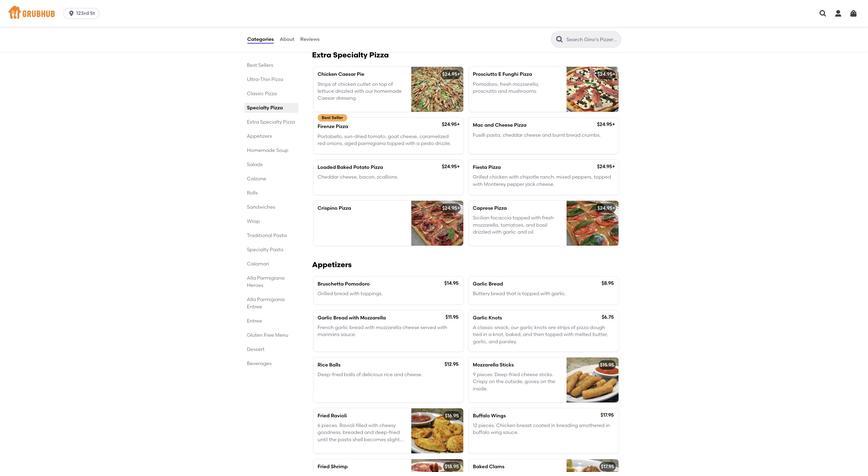 Task type: describe. For each thing, give the bounding box(es) containing it.
pomodoro
[[345, 282, 370, 287]]

crispino
[[318, 206, 338, 212]]

a
[[473, 325, 477, 331]]

dressing.
[[336, 95, 357, 101]]

that
[[507, 291, 516, 297]]

cheese
[[495, 122, 513, 128]]

svg image
[[834, 9, 843, 18]]

toppings.
[[361, 291, 383, 297]]

and up oil.
[[526, 222, 535, 228]]

$6.75
[[602, 315, 614, 321]]

search icon image
[[556, 35, 564, 44]]

1 horizontal spatial on
[[489, 379, 495, 385]]

with left 'mozzarella'
[[365, 325, 375, 331]]

and down knot,
[[489, 339, 498, 345]]

and inside sausage, peppers, meatballs, pepperoni, mushrooms, tomato sauce and mozzarella.
[[333, 19, 342, 25]]

drizzle.
[[435, 141, 451, 147]]

garlic bread with mozzarella
[[318, 315, 386, 321]]

dried
[[355, 134, 367, 140]]

prosciutto
[[473, 88, 497, 94]]

strips
[[318, 81, 331, 87]]

breaded
[[343, 430, 363, 436]]

2 entree from the top
[[247, 319, 262, 324]]

baked clams image
[[567, 460, 619, 473]]

and inside pomodoro, fresh mozzarella, prosciutto and mushrooms.
[[498, 88, 508, 94]]

aged
[[345, 141, 357, 147]]

bruschetta
[[318, 282, 344, 287]]

served
[[421, 325, 436, 331]]

garlic.
[[552, 291, 566, 297]]

goodness,
[[318, 430, 342, 436]]

specialty up calamari
[[247, 247, 269, 253]]

about
[[280, 36, 295, 42]]

then
[[534, 332, 544, 338]]

pizza up top
[[369, 51, 389, 59]]

buttery
[[473, 291, 490, 297]]

dessert
[[247, 347, 265, 353]]

best sellers
[[247, 62, 273, 68]]

reviews
[[300, 36, 320, 42]]

prosciutto
[[473, 72, 497, 77]]

and up pasta,
[[485, 122, 494, 128]]

with up the pepper
[[509, 175, 519, 180]]

mozzarella sticks
[[473, 363, 514, 368]]

caesar inside strips of chicken cutlet on top of lettuce drizzled with our homemade caesar dressing.
[[318, 95, 335, 101]]

red
[[318, 141, 326, 147]]

$18.95
[[445, 464, 459, 470]]

special pizza image
[[411, 0, 463, 36]]

mozzarella
[[376, 325, 401, 331]]

pasta
[[338, 437, 351, 443]]

brown.
[[361, 444, 377, 450]]

knot,
[[493, 332, 505, 338]]

bread for bread
[[489, 282, 503, 287]]

marinara
[[318, 332, 340, 338]]

garlic knots
[[473, 315, 502, 321]]

classic pizza
[[247, 91, 277, 97]]

with up basil
[[531, 215, 541, 221]]

0 vertical spatial extra specialty pizza
[[312, 51, 389, 59]]

and up becomes
[[364, 430, 374, 436]]

1 vertical spatial cheese.
[[405, 372, 423, 378]]

pieces. for 9
[[477, 372, 494, 378]]

garlic inside a classic snack, our garlic knots are strips of pizza dough tied in a knot, baked, and then topped with melted butter, garlic, and parsley.
[[520, 325, 533, 331]]

fresh inside "sicilian focaccia topped with fresh mozzarella, tomatoes, and basil drizzled with garlic and oil."
[[542, 215, 554, 221]]

cheese inside french garlic bread with mozzarella cheese served with marinara sauce.
[[403, 325, 419, 331]]

pizza up soup
[[283, 119, 295, 125]]

fresh inside pomodoro, fresh mozzarella, prosciutto and mushrooms.
[[500, 81, 512, 87]]

0 horizontal spatial chicken
[[318, 72, 337, 77]]

gluten free menu
[[247, 333, 288, 339]]

pizza up cheddar
[[514, 122, 527, 128]]

parmigiana for entree
[[257, 297, 285, 303]]

pizza right crispino
[[339, 206, 351, 212]]

$8.95
[[602, 281, 614, 287]]

mozzarella, inside pomodoro, fresh mozzarella, prosciutto and mushrooms.
[[513, 81, 539, 87]]

and left then
[[523, 332, 532, 338]]

1 deep- from the left
[[318, 372, 332, 378]]

fried shrimp image
[[411, 460, 463, 473]]

1 horizontal spatial in
[[551, 423, 555, 429]]

best seller
[[322, 116, 343, 120]]

parsley.
[[499, 339, 517, 345]]

and left oil.
[[518, 229, 527, 235]]

pepperoni,
[[318, 12, 343, 18]]

fried for fried shrimp
[[318, 464, 330, 470]]

and left burnt
[[542, 132, 552, 138]]

pizza up bacon, on the top
[[371, 165, 383, 171]]

best for best seller
[[322, 116, 331, 120]]

best for best sellers
[[247, 62, 257, 68]]

bread for garlic
[[333, 315, 348, 321]]

buttery bread that is topped with garlic.
[[473, 291, 566, 297]]

cheese inside 9 pieces. deep-fried cheese sticks. crispy on the outside, gooey on the inside.
[[521, 372, 538, 378]]

firenze pizza
[[318, 124, 348, 130]]

in inside a classic snack, our garlic knots are strips of pizza dough tied in a knot, baked, and then topped with melted butter, garlic, and parsley.
[[483, 332, 487, 338]]

pizza down seller
[[336, 124, 348, 130]]

calzone
[[247, 176, 266, 182]]

Search Gino's Pizzeria  search field
[[566, 36, 619, 43]]

with down grilled bread with toppings.
[[349, 315, 359, 321]]

a for with
[[417, 141, 420, 147]]

pizza right thin
[[272, 77, 283, 83]]

caprese pizza image
[[567, 201, 619, 246]]

of up homemade
[[388, 81, 393, 87]]

parmigiana for heroes
[[257, 276, 285, 282]]

bread right burnt
[[567, 132, 581, 138]]

tomatoes,
[[501, 222, 525, 228]]

cheddar
[[318, 175, 339, 180]]

pizza right funghi
[[520, 72, 532, 77]]

chicken inside 12 pieces. chicken breast coated in breading smothered in buffalo wing sauce.
[[496, 423, 516, 429]]

focaccia
[[491, 215, 512, 221]]

1 horizontal spatial baked
[[473, 464, 488, 470]]

1 horizontal spatial svg image
[[819, 9, 828, 18]]

knots
[[535, 325, 547, 331]]

$12.95
[[445, 362, 459, 368]]

0 vertical spatial cheese
[[524, 132, 541, 138]]

rice
[[318, 363, 328, 368]]

with left garlic.
[[541, 291, 551, 297]]

snack,
[[495, 325, 510, 331]]

sauce
[[318, 19, 332, 25]]

garlic for garlic bread
[[473, 282, 488, 287]]

free
[[264, 333, 274, 339]]

french
[[318, 325, 334, 331]]

fried for fried ravioli
[[318, 414, 330, 419]]

becomes
[[364, 437, 386, 443]]

9
[[473, 372, 476, 378]]

ultra-thin pizza
[[247, 77, 283, 83]]

melted
[[575, 332, 592, 338]]

pizza down the classic pizza on the top left of the page
[[271, 105, 283, 111]]

tomato,
[[368, 134, 387, 140]]

categories
[[247, 36, 274, 42]]

fried ravioli
[[318, 414, 347, 419]]

0 horizontal spatial fried
[[332, 372, 343, 378]]

alla for alla parmigiana entree
[[247, 297, 256, 303]]

categories button
[[247, 27, 274, 52]]

garlic inside "sicilian focaccia topped with fresh mozzarella, tomatoes, and basil drizzled with garlic and oil."
[[503, 229, 517, 235]]

bacon,
[[359, 175, 376, 180]]

fusilli
[[473, 132, 486, 138]]

2 horizontal spatial on
[[541, 379, 547, 385]]

pizza right fiesta
[[489, 165, 501, 171]]

tied
[[473, 332, 482, 338]]

e
[[499, 72, 502, 77]]

with down fiesta
[[473, 182, 483, 187]]

0 vertical spatial mozzarella
[[360, 315, 386, 321]]

of right balls
[[356, 372, 361, 378]]

top
[[379, 81, 387, 87]]

with down pomodoro
[[350, 291, 360, 297]]

peppers, inside grilled chicken with chipotle ranch, mixed peppers, topped with monterey pepper jack cheese.
[[572, 175, 593, 180]]

ravioli inside 6 pieces. ravioli filled with cheesy goodness, breaded and deep-fried until the pasta shell becomes slightly crispy and golden brown.
[[339, 423, 355, 429]]

caprese pizza
[[473, 206, 507, 212]]

garlic,
[[473, 339, 488, 345]]

pepper
[[507, 182, 525, 187]]

topped inside portabello, sun-dried tomato, goat cheese, caramelized red onions, aged parmigiana topped with a pesto drizzle.
[[387, 141, 404, 147]]

main navigation navigation
[[0, 0, 868, 27]]

0 vertical spatial caesar
[[338, 72, 356, 77]]

fried shrimp
[[318, 464, 348, 470]]

homemade
[[247, 148, 275, 154]]

buffalo wings
[[473, 414, 506, 419]]



Task type: locate. For each thing, give the bounding box(es) containing it.
drizzled down "sicilian" at right top
[[473, 229, 491, 235]]

wings
[[491, 414, 506, 419]]

salads
[[247, 162, 263, 168]]

1 vertical spatial sauce.
[[503, 430, 519, 436]]

1 vertical spatial $17.95
[[601, 464, 614, 470]]

0 horizontal spatial on
[[372, 81, 378, 87]]

deep- inside 9 pieces. deep-fried cheese sticks. crispy on the outside, gooey on the inside.
[[495, 372, 509, 378]]

garlic down garlic bread with mozzarella
[[335, 325, 348, 331]]

of right strips
[[332, 81, 337, 87]]

1 vertical spatial parmigiana
[[257, 297, 285, 303]]

ravioli up goodness,
[[331, 414, 347, 419]]

0 vertical spatial peppers,
[[341, 5, 361, 11]]

chicken
[[318, 72, 337, 77], [496, 423, 516, 429]]

deep-fried balls of delicious rice and cheese.
[[318, 372, 423, 378]]

0 horizontal spatial peppers,
[[341, 5, 361, 11]]

mozzarella, up mushrooms.
[[513, 81, 539, 87]]

drizzled inside "sicilian focaccia topped with fresh mozzarella, tomatoes, and basil drizzled with garlic and oil."
[[473, 229, 491, 235]]

is
[[518, 291, 521, 297]]

lettuce
[[318, 88, 334, 94]]

until
[[318, 437, 328, 443]]

pieces. inside 9 pieces. deep-fried cheese sticks. crispy on the outside, gooey on the inside.
[[477, 372, 494, 378]]

1 horizontal spatial chicken
[[496, 423, 516, 429]]

pasta
[[273, 233, 287, 239], [270, 247, 283, 253]]

chicken up monterey
[[490, 175, 508, 180]]

mozzarella up 9
[[473, 363, 499, 368]]

1 vertical spatial peppers,
[[572, 175, 593, 180]]

1 parmigiana from the top
[[257, 276, 285, 282]]

mozzarella up french garlic bread with mozzarella cheese served with marinara sauce.
[[360, 315, 386, 321]]

2 horizontal spatial the
[[548, 379, 556, 385]]

on
[[372, 81, 378, 87], [489, 379, 495, 385], [541, 379, 547, 385]]

baked,
[[506, 332, 522, 338]]

chicken caesar pie image
[[411, 67, 463, 112]]

1 horizontal spatial peppers,
[[572, 175, 593, 180]]

pizza
[[369, 51, 389, 59], [520, 72, 532, 77], [272, 77, 283, 83], [265, 91, 277, 97], [271, 105, 283, 111], [283, 119, 295, 125], [514, 122, 527, 128], [336, 124, 348, 130], [371, 165, 383, 171], [489, 165, 501, 171], [339, 206, 351, 212], [495, 206, 507, 212]]

topped inside "sicilian focaccia topped with fresh mozzarella, tomatoes, and basil drizzled with garlic and oil."
[[513, 215, 530, 221]]

bread down bruschetta pomodoro
[[334, 291, 349, 297]]

the left outside, on the right bottom of page
[[496, 379, 504, 385]]

baked
[[337, 165, 352, 171], [473, 464, 488, 470]]

0 horizontal spatial grilled
[[318, 291, 333, 297]]

1 horizontal spatial garlic
[[503, 229, 517, 235]]

bread down garlic bread with mozzarella
[[350, 325, 364, 331]]

drizzled
[[335, 88, 353, 94], [473, 229, 491, 235]]

appetizers up homemade
[[247, 133, 272, 139]]

sandwiches
[[247, 205, 275, 210]]

cheese. inside grilled chicken with chipotle ranch, mixed peppers, topped with monterey pepper jack cheese.
[[537, 182, 555, 187]]

bread inside french garlic bread with mozzarella cheese served with marinara sauce.
[[350, 325, 364, 331]]

the
[[496, 379, 504, 385], [548, 379, 556, 385], [329, 437, 337, 443]]

fried up slightly
[[389, 430, 400, 436]]

sauce. right wing
[[503, 430, 519, 436]]

mozzarella sticks image
[[567, 358, 619, 403]]

extra specialty pizza down specialty pizza
[[247, 119, 295, 125]]

fried inside 9 pieces. deep-fried cheese sticks. crispy on the outside, gooey on the inside.
[[509, 372, 520, 378]]

peppers, up mushrooms,
[[341, 5, 361, 11]]

0 horizontal spatial caesar
[[318, 95, 335, 101]]

cheese. down ranch,
[[537, 182, 555, 187]]

with inside portabello, sun-dried tomato, goat cheese, caramelized red onions, aged parmigiana topped with a pesto drizzle.
[[406, 141, 415, 147]]

the inside 6 pieces. ravioli filled with cheesy goodness, breaded and deep-fried until the pasta shell becomes slightly crispy and golden brown.
[[329, 437, 337, 443]]

with down cutlet
[[354, 88, 364, 94]]

pasta down traditional pasta
[[270, 247, 283, 253]]

classic
[[478, 325, 494, 331]]

peppers, inside sausage, peppers, meatballs, pepperoni, mushrooms, tomato sauce and mozzarella.
[[341, 5, 361, 11]]

slightly
[[387, 437, 404, 443]]

1 horizontal spatial fried
[[389, 430, 400, 436]]

chicken inside strips of chicken cutlet on top of lettuce drizzled with our homemade caesar dressing.
[[338, 81, 356, 87]]

1 vertical spatial best
[[322, 116, 331, 120]]

0 vertical spatial sauce.
[[341, 332, 356, 338]]

sauce. inside french garlic bread with mozzarella cheese served with marinara sauce.
[[341, 332, 356, 338]]

fried inside 6 pieces. ravioli filled with cheesy goodness, breaded and deep-fried until the pasta shell becomes slightly crispy and golden brown.
[[389, 430, 400, 436]]

oil.
[[528, 229, 535, 235]]

0 vertical spatial $17.95
[[601, 413, 614, 419]]

mac and cheese pizza
[[473, 122, 527, 128]]

1 vertical spatial baked
[[473, 464, 488, 470]]

a inside portabello, sun-dried tomato, goat cheese, caramelized red onions, aged parmigiana topped with a pesto drizzle.
[[417, 141, 420, 147]]

grilled inside grilled chicken with chipotle ranch, mixed peppers, topped with monterey pepper jack cheese.
[[473, 175, 488, 180]]

0 vertical spatial mozzarella,
[[513, 81, 539, 87]]

bread up the buttery
[[489, 282, 503, 287]]

1 vertical spatial mozzarella,
[[473, 222, 500, 228]]

of inside a classic snack, our garlic knots are strips of pizza dough tied in a knot, baked, and then topped with melted butter, garlic, and parsley.
[[571, 325, 576, 331]]

delicious
[[362, 372, 383, 378]]

alla parmigiana entree
[[247, 297, 285, 310]]

1 horizontal spatial caesar
[[338, 72, 356, 77]]

1 vertical spatial cheese,
[[340, 175, 358, 180]]

topped
[[387, 141, 404, 147], [594, 175, 611, 180], [513, 215, 530, 221], [522, 291, 540, 297], [545, 332, 563, 338]]

pieces. up the "crispy"
[[477, 372, 494, 378]]

caesar left pie
[[338, 72, 356, 77]]

a inside a classic snack, our garlic knots are strips of pizza dough tied in a knot, baked, and then topped with melted butter, garlic, and parsley.
[[489, 332, 492, 338]]

jack
[[526, 182, 536, 187]]

$15.95
[[600, 363, 614, 368]]

1 fried from the top
[[318, 414, 330, 419]]

shrimp
[[331, 464, 348, 470]]

0 horizontal spatial baked
[[337, 165, 352, 171]]

extra specialty pizza
[[312, 51, 389, 59], [247, 119, 295, 125]]

0 horizontal spatial cheese.
[[405, 372, 423, 378]]

chicken up strips
[[318, 72, 337, 77]]

0 horizontal spatial cheese,
[[340, 175, 358, 180]]

fried up 6 in the left bottom of the page
[[318, 414, 330, 419]]

0 horizontal spatial in
[[483, 332, 487, 338]]

$24.95
[[442, 72, 457, 77], [598, 72, 613, 77], [442, 122, 457, 128], [597, 122, 612, 128], [442, 164, 457, 170], [597, 164, 612, 170], [442, 206, 457, 212], [598, 206, 613, 212]]

with
[[354, 88, 364, 94], [406, 141, 415, 147], [509, 175, 519, 180], [473, 182, 483, 187], [531, 215, 541, 221], [492, 229, 502, 235], [350, 291, 360, 297], [541, 291, 551, 297], [349, 315, 359, 321], [365, 325, 375, 331], [437, 325, 447, 331], [564, 332, 574, 338], [368, 423, 378, 429]]

1 vertical spatial extra specialty pizza
[[247, 119, 295, 125]]

specialty pizza
[[247, 105, 283, 111]]

sausage,
[[318, 5, 340, 11]]

svg image
[[819, 9, 828, 18], [850, 9, 858, 18], [68, 10, 75, 17]]

parmigiana
[[257, 276, 285, 282], [257, 297, 285, 303]]

crispy
[[473, 379, 488, 385]]

0 vertical spatial entree
[[247, 304, 262, 310]]

0 vertical spatial fresh
[[500, 81, 512, 87]]

0 horizontal spatial appetizers
[[247, 133, 272, 139]]

123rd st
[[76, 10, 95, 16]]

of
[[332, 81, 337, 87], [388, 81, 393, 87], [571, 325, 576, 331], [356, 372, 361, 378]]

svg image left "123rd" on the left top of page
[[68, 10, 75, 17]]

chicken inside grilled chicken with chipotle ranch, mixed peppers, topped with monterey pepper jack cheese.
[[490, 175, 508, 180]]

and right rice
[[394, 372, 403, 378]]

basil
[[537, 222, 548, 228]]

2 horizontal spatial svg image
[[850, 9, 858, 18]]

1 vertical spatial fresh
[[542, 215, 554, 221]]

1 horizontal spatial mozzarella,
[[513, 81, 539, 87]]

prosciutto e funghi pizza
[[473, 72, 532, 77]]

0 horizontal spatial the
[[329, 437, 337, 443]]

1 horizontal spatial grilled
[[473, 175, 488, 180]]

2 horizontal spatial garlic
[[520, 325, 533, 331]]

fiesta pizza
[[473, 165, 501, 171]]

buffalo
[[473, 430, 490, 436]]

pie
[[357, 72, 364, 77]]

1 vertical spatial cheese
[[403, 325, 419, 331]]

a classic snack, our garlic knots are strips of pizza dough tied in a knot, baked, and then topped with melted butter, garlic, and parsley.
[[473, 325, 608, 345]]

wrap
[[247, 219, 260, 225]]

0 horizontal spatial our
[[365, 88, 373, 94]]

1 horizontal spatial chicken
[[490, 175, 508, 180]]

0 vertical spatial chicken
[[338, 81, 356, 87]]

entree inside alla parmigiana entree
[[247, 304, 262, 310]]

cheese, down loaded baked potato pizza
[[340, 175, 358, 180]]

crispino pizza
[[318, 206, 351, 212]]

0 vertical spatial best
[[247, 62, 257, 68]]

crispino pizza image
[[411, 201, 463, 246]]

loaded baked potato pizza
[[318, 165, 383, 171]]

rice
[[384, 372, 393, 378]]

1 vertical spatial ravioli
[[339, 423, 355, 429]]

sauce. down garlic bread with mozzarella
[[341, 332, 356, 338]]

parmigiana down alla parmigiana heroes
[[257, 297, 285, 303]]

balls
[[344, 372, 355, 378]]

grilled bread with toppings.
[[318, 291, 383, 297]]

pieces. up goodness,
[[322, 423, 338, 429]]

pasta for specialty pasta
[[270, 247, 283, 253]]

$16.95
[[445, 414, 459, 419]]

a
[[417, 141, 420, 147], [489, 332, 492, 338]]

with up "deep-"
[[368, 423, 378, 429]]

deep- down sticks
[[495, 372, 509, 378]]

0 horizontal spatial garlic
[[335, 325, 348, 331]]

bread up french
[[333, 315, 348, 321]]

and down pasta
[[333, 444, 342, 450]]

0 vertical spatial grilled
[[473, 175, 488, 180]]

prosciutto e funghi pizza image
[[567, 67, 619, 112]]

on down sticks. at the right of the page
[[541, 379, 547, 385]]

1 horizontal spatial drizzled
[[473, 229, 491, 235]]

caprese
[[473, 206, 493, 212]]

0 vertical spatial alla
[[247, 276, 256, 282]]

1 horizontal spatial the
[[496, 379, 504, 385]]

cheese. right rice
[[405, 372, 423, 378]]

parmigiana up heroes
[[257, 276, 285, 282]]

sauce. inside 12 pieces. chicken breast coated in breading smothered in buffalo wing sauce.
[[503, 430, 519, 436]]

in down classic on the right of page
[[483, 332, 487, 338]]

garlic for garlic knots
[[473, 315, 488, 321]]

0 horizontal spatial extra specialty pizza
[[247, 119, 295, 125]]

cheese up gooey
[[521, 372, 538, 378]]

0 horizontal spatial sauce.
[[341, 332, 356, 338]]

homemade
[[374, 88, 402, 94]]

2 alla from the top
[[247, 297, 256, 303]]

mozzarella, inside "sicilian focaccia topped with fresh mozzarella, tomatoes, and basil drizzled with garlic and oil."
[[473, 222, 500, 228]]

appetizers
[[247, 133, 272, 139], [312, 261, 352, 269]]

grilled for grilled chicken with chipotle ranch, mixed peppers, topped with monterey pepper jack cheese.
[[473, 175, 488, 180]]

0 vertical spatial extra
[[312, 51, 331, 59]]

svg image inside 123rd st button
[[68, 10, 75, 17]]

1 vertical spatial appetizers
[[312, 261, 352, 269]]

specialty down classic at the left top
[[247, 105, 269, 111]]

1 vertical spatial grilled
[[318, 291, 333, 297]]

baked left clams
[[473, 464, 488, 470]]

0 vertical spatial cheese.
[[537, 182, 555, 187]]

garlic up the buttery
[[473, 282, 488, 287]]

extra down specialty pizza
[[247, 119, 259, 125]]

grilled down fiesta
[[473, 175, 488, 180]]

our
[[365, 88, 373, 94], [511, 325, 519, 331]]

1 vertical spatial extra
[[247, 119, 259, 125]]

1 alla from the top
[[247, 276, 256, 282]]

ultra-
[[247, 77, 260, 83]]

on left top
[[372, 81, 378, 87]]

grilled chicken with chipotle ranch, mixed peppers, topped with monterey pepper jack cheese.
[[473, 175, 611, 187]]

pieces. for 6
[[322, 423, 338, 429]]

ravioli up breaded
[[339, 423, 355, 429]]

of left pizza
[[571, 325, 576, 331]]

2 parmigiana from the top
[[257, 297, 285, 303]]

pizza down thin
[[265, 91, 277, 97]]

1 vertical spatial chicken
[[496, 423, 516, 429]]

best up 'firenze'
[[322, 116, 331, 120]]

appetizers up bruschetta at the left of the page
[[312, 261, 352, 269]]

0 horizontal spatial mozzarella
[[360, 315, 386, 321]]

balls
[[329, 363, 341, 368]]

bread left that
[[491, 291, 505, 297]]

0 vertical spatial a
[[417, 141, 420, 147]]

soup
[[276, 148, 288, 154]]

pieces. inside 6 pieces. ravioli filled with cheesy goodness, breaded and deep-fried until the pasta shell becomes slightly crispy and golden brown.
[[322, 423, 338, 429]]

with down focaccia
[[492, 229, 502, 235]]

1 horizontal spatial extra specialty pizza
[[312, 51, 389, 59]]

specialty up chicken caesar pie
[[333, 51, 368, 59]]

alla inside alla parmigiana heroes
[[247, 276, 256, 282]]

garlic up classic on the right of page
[[473, 315, 488, 321]]

with inside a classic snack, our garlic knots are strips of pizza dough tied in a knot, baked, and then topped with melted butter, garlic, and parsley.
[[564, 332, 574, 338]]

2 horizontal spatial in
[[606, 423, 610, 429]]

gooey
[[525, 379, 540, 385]]

pasta for traditional pasta
[[273, 233, 287, 239]]

entree up the gluten
[[247, 319, 262, 324]]

1 horizontal spatial deep-
[[495, 372, 509, 378]]

with inside 6 pieces. ravioli filled with cheesy goodness, breaded and deep-fried until the pasta shell becomes slightly crispy and golden brown.
[[368, 423, 378, 429]]

sticks.
[[539, 372, 554, 378]]

the for $16.95
[[329, 437, 337, 443]]

1 horizontal spatial best
[[322, 116, 331, 120]]

1 entree from the top
[[247, 304, 262, 310]]

best
[[247, 62, 257, 68], [322, 116, 331, 120]]

scallions.
[[377, 175, 398, 180]]

grilled down bruschetta at the left of the page
[[318, 291, 333, 297]]

1 vertical spatial caesar
[[318, 95, 335, 101]]

pieces. inside 12 pieces. chicken breast coated in breading smothered in buffalo wing sauce.
[[479, 423, 495, 429]]

our inside a classic snack, our garlic knots are strips of pizza dough tied in a knot, baked, and then topped with melted butter, garlic, and parsley.
[[511, 325, 519, 331]]

parmigiana inside alla parmigiana entree
[[257, 297, 285, 303]]

thin
[[260, 77, 270, 83]]

fried ravioli image
[[411, 409, 463, 454]]

0 vertical spatial ravioli
[[331, 414, 347, 419]]

1 vertical spatial our
[[511, 325, 519, 331]]

the for $15.95
[[548, 379, 556, 385]]

caramelized
[[420, 134, 449, 140]]

pomodoro, fresh mozzarella, prosciutto and mushrooms.
[[473, 81, 539, 94]]

svg image left svg icon
[[819, 9, 828, 18]]

cheese left the served
[[403, 325, 419, 331]]

mozzarella.
[[344, 19, 370, 25]]

1 horizontal spatial extra
[[312, 51, 331, 59]]

chicken down chicken caesar pie
[[338, 81, 356, 87]]

homemade soup
[[247, 148, 288, 154]]

alla inside alla parmigiana entree
[[247, 297, 256, 303]]

clams
[[489, 464, 505, 470]]

with right the served
[[437, 325, 447, 331]]

fried down balls
[[332, 372, 343, 378]]

mixed
[[557, 175, 571, 180]]

garlic for garlic bread with mozzarella
[[318, 315, 332, 321]]

garlic inside french garlic bread with mozzarella cheese served with marinara sauce.
[[335, 325, 348, 331]]

caesar down lettuce
[[318, 95, 335, 101]]

strips
[[557, 325, 570, 331]]

0 vertical spatial parmigiana
[[257, 276, 285, 282]]

a for in
[[489, 332, 492, 338]]

0 vertical spatial bread
[[489, 282, 503, 287]]

0 vertical spatial appetizers
[[247, 133, 272, 139]]

1 vertical spatial entree
[[247, 319, 262, 324]]

1 vertical spatial chicken
[[490, 175, 508, 180]]

0 horizontal spatial best
[[247, 62, 257, 68]]

0 vertical spatial pasta
[[273, 233, 287, 239]]

pieces. for 12
[[479, 423, 495, 429]]

st
[[90, 10, 95, 16]]

chicken up wing
[[496, 423, 516, 429]]

0 horizontal spatial bread
[[333, 315, 348, 321]]

portabello, sun-dried tomato, goat cheese, caramelized red onions, aged parmigiana topped with a pesto drizzle.
[[318, 134, 451, 147]]

sicilian focaccia topped with fresh mozzarella, tomatoes, and basil drizzled with garlic and oil.
[[473, 215, 554, 235]]

deep- down rice
[[318, 372, 332, 378]]

0 horizontal spatial chicken
[[338, 81, 356, 87]]

alla for alla parmigiana heroes
[[247, 276, 256, 282]]

drizzled inside strips of chicken cutlet on top of lettuce drizzled with our homemade caesar dressing.
[[335, 88, 353, 94]]

specialty down specialty pizza
[[260, 119, 282, 125]]

6
[[318, 423, 321, 429]]

pieces. up buffalo
[[479, 423, 495, 429]]

topped inside grilled chicken with chipotle ranch, mixed peppers, topped with monterey pepper jack cheese.
[[594, 175, 611, 180]]

beverages
[[247, 361, 272, 367]]

garlic down tomatoes,
[[503, 229, 517, 235]]

parmigiana inside alla parmigiana heroes
[[257, 276, 285, 282]]

coated
[[533, 423, 550, 429]]

chicken
[[338, 81, 356, 87], [490, 175, 508, 180]]

0 horizontal spatial extra
[[247, 119, 259, 125]]

1 horizontal spatial bread
[[489, 282, 503, 287]]

dough
[[590, 325, 605, 331]]

0 horizontal spatial a
[[417, 141, 420, 147]]

topped inside a classic snack, our garlic knots are strips of pizza dough tied in a knot, baked, and then topped with melted butter, garlic, and parsley.
[[545, 332, 563, 338]]

breading
[[557, 423, 578, 429]]

0 vertical spatial cheese,
[[400, 134, 418, 140]]

garlic up french
[[318, 315, 332, 321]]

1 horizontal spatial cheese,
[[400, 134, 418, 140]]

1 horizontal spatial sauce.
[[503, 430, 519, 436]]

cheese, inside portabello, sun-dried tomato, goat cheese, caramelized red onions, aged parmigiana topped with a pesto drizzle.
[[400, 134, 418, 140]]

0 horizontal spatial deep-
[[318, 372, 332, 378]]

2 deep- from the left
[[495, 372, 509, 378]]

1 horizontal spatial mozzarella
[[473, 363, 499, 368]]

12
[[473, 423, 478, 429]]

gluten
[[247, 333, 263, 339]]

0 vertical spatial fried
[[318, 414, 330, 419]]

best left the sellers at the left of page
[[247, 62, 257, 68]]

baked up cheddar cheese, bacon, scallions.
[[337, 165, 352, 171]]

strips of chicken cutlet on top of lettuce drizzled with our homemade caesar dressing.
[[318, 81, 402, 101]]

mozzarella, down "sicilian" at right top
[[473, 222, 500, 228]]

2 fried from the top
[[318, 464, 330, 470]]

0 vertical spatial our
[[365, 88, 373, 94]]

sausage, peppers, meatballs, pepperoni, mushrooms, tomato sauce and mozzarella. button
[[314, 0, 463, 36]]

cheesy
[[379, 423, 396, 429]]

pizza up focaccia
[[495, 206, 507, 212]]

1 horizontal spatial appetizers
[[312, 261, 352, 269]]

fresh down prosciutto e funghi pizza
[[500, 81, 512, 87]]

potato
[[353, 165, 370, 171]]

drizzled up dressing.
[[335, 88, 353, 94]]

with down strips
[[564, 332, 574, 338]]

our inside strips of chicken cutlet on top of lettuce drizzled with our homemade caesar dressing.
[[365, 88, 373, 94]]

1 vertical spatial bread
[[333, 315, 348, 321]]

the down goodness,
[[329, 437, 337, 443]]

on inside strips of chicken cutlet on top of lettuce drizzled with our homemade caesar dressing.
[[372, 81, 378, 87]]

alla up heroes
[[247, 276, 256, 282]]

2 vertical spatial cheese
[[521, 372, 538, 378]]

our down cutlet
[[365, 88, 373, 94]]

0 vertical spatial baked
[[337, 165, 352, 171]]

grilled for grilled bread with toppings.
[[318, 291, 333, 297]]

on right the "crispy"
[[489, 379, 495, 385]]

burnt
[[553, 132, 565, 138]]

1 horizontal spatial cheese.
[[537, 182, 555, 187]]

with inside strips of chicken cutlet on top of lettuce drizzled with our homemade caesar dressing.
[[354, 88, 364, 94]]



Task type: vqa. For each thing, say whether or not it's contained in the screenshot.
the bottom cheese
yes



